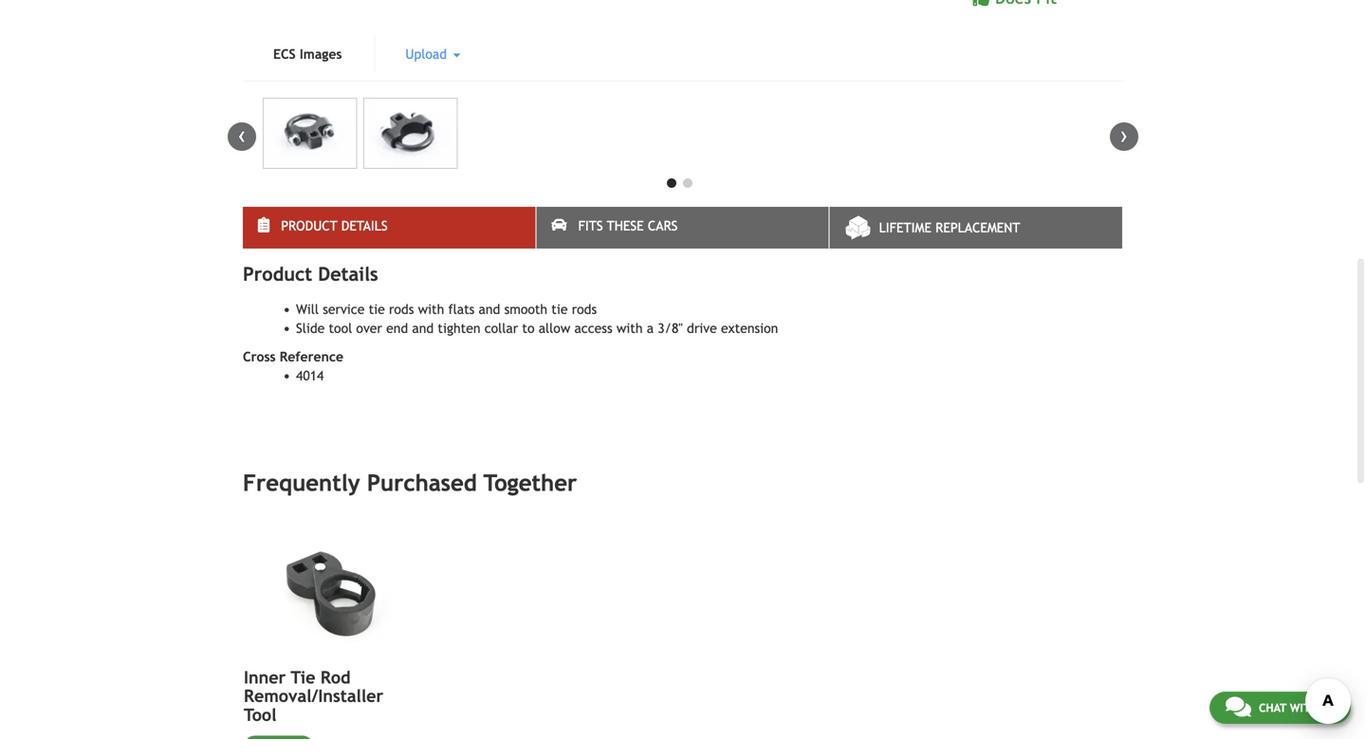 Task type: vqa. For each thing, say whether or not it's contained in the screenshot.
first ECS TUNING image from the top of the page
no



Task type: describe. For each thing, give the bounding box(es) containing it.
ecs images
[[273, 46, 342, 62]]

lifetime
[[879, 220, 932, 235]]

fits these cars link
[[536, 207, 829, 248]]

› link
[[1110, 122, 1138, 151]]

comments image
[[1226, 695, 1251, 718]]

collar
[[484, 321, 518, 336]]

tie
[[291, 667, 315, 687]]

‹
[[238, 122, 246, 147]]

fits
[[578, 218, 603, 233]]

chat
[[1259, 701, 1287, 714]]

product details inside product details link
[[281, 218, 388, 233]]

frequently purchased together
[[243, 470, 577, 496]]

‹ link
[[228, 122, 256, 151]]

0 vertical spatial product
[[281, 218, 337, 233]]

ecs images link
[[243, 35, 372, 73]]

frequently
[[243, 470, 360, 496]]

purchased
[[367, 470, 477, 496]]

these
[[607, 218, 644, 233]]

lifetime replacement link
[[830, 207, 1122, 248]]

over
[[356, 321, 382, 336]]

a
[[647, 321, 654, 336]]

access
[[574, 321, 613, 336]]

reference
[[280, 349, 343, 364]]

1 horizontal spatial and
[[479, 302, 500, 317]]

tool
[[244, 705, 276, 725]]

2 tie from the left
[[551, 302, 568, 317]]

inner tie rod removal/installer tool image
[[244, 526, 418, 657]]

flats
[[448, 302, 475, 317]]

›
[[1120, 122, 1128, 147]]

2 es#3674266 - cta4014 - inner tie rod removal tool - removes inner tie rods without removing outer tie rods - cta tools - audi bmw volkswagen mercedes benz mini porsche image from the left
[[363, 98, 458, 169]]

thumbs up image
[[973, 0, 990, 6]]

lifetime replacement
[[879, 220, 1020, 235]]

1 rods from the left
[[389, 302, 414, 317]]

removal/installer
[[244, 686, 383, 706]]

product details link
[[243, 207, 535, 248]]

extension
[[721, 321, 778, 336]]

1 vertical spatial product
[[243, 263, 312, 285]]

cross
[[243, 349, 276, 364]]

allow
[[539, 321, 570, 336]]

drive
[[687, 321, 717, 336]]

3/8"
[[658, 321, 683, 336]]

us
[[1321, 701, 1335, 714]]



Task type: locate. For each thing, give the bounding box(es) containing it.
upload button
[[375, 35, 491, 73]]

0 horizontal spatial rods
[[389, 302, 414, 317]]

cars
[[648, 218, 678, 233]]

will
[[296, 302, 319, 317]]

1 horizontal spatial rods
[[572, 302, 597, 317]]

1 horizontal spatial tie
[[551, 302, 568, 317]]

0 vertical spatial product details
[[281, 218, 388, 233]]

product
[[281, 218, 337, 233], [243, 263, 312, 285]]

0 horizontal spatial with
[[418, 302, 444, 317]]

4014
[[296, 368, 324, 383]]

ecs
[[273, 46, 296, 62]]

tie up over
[[369, 302, 385, 317]]

product details
[[281, 218, 388, 233], [243, 263, 378, 285]]

tighten
[[438, 321, 480, 336]]

product details up will
[[243, 263, 378, 285]]

inner tie rod removal/installer tool link
[[244, 667, 418, 725]]

service
[[323, 302, 365, 317]]

with left flats
[[418, 302, 444, 317]]

end
[[386, 321, 408, 336]]

upload
[[405, 46, 451, 62]]

inner
[[244, 667, 286, 687]]

smooth
[[504, 302, 547, 317]]

fits these cars
[[578, 218, 678, 233]]

with left a
[[617, 321, 643, 336]]

1 vertical spatial and
[[412, 321, 434, 336]]

2 rods from the left
[[572, 302, 597, 317]]

1 tie from the left
[[369, 302, 385, 317]]

and
[[479, 302, 500, 317], [412, 321, 434, 336]]

with
[[418, 302, 444, 317], [617, 321, 643, 336], [1290, 701, 1318, 714]]

rod
[[321, 667, 351, 687]]

tie
[[369, 302, 385, 317], [551, 302, 568, 317]]

and up collar on the top of the page
[[479, 302, 500, 317]]

es#3674266 - cta4014 - inner tie rod removal tool - removes inner tie rods without removing outer tie rods - cta tools - audi bmw volkswagen mercedes benz mini porsche image
[[263, 98, 357, 169], [363, 98, 458, 169]]

to
[[522, 321, 535, 336]]

rods
[[389, 302, 414, 317], [572, 302, 597, 317]]

0 horizontal spatial and
[[412, 321, 434, 336]]

slide
[[296, 321, 325, 336]]

rods up the access
[[572, 302, 597, 317]]

tool
[[329, 321, 352, 336]]

1 vertical spatial with
[[617, 321, 643, 336]]

product details up service
[[281, 218, 388, 233]]

will service tie rods with flats and smooth tie rods slide tool over end and tighten collar to allow access with a 3/8" drive extension
[[296, 302, 778, 336]]

details
[[341, 218, 388, 233], [318, 263, 378, 285]]

rods up end
[[389, 302, 414, 317]]

es#3674266 - cta4014 - inner tie rod removal tool - removes inner tie rods without removing outer tie rods - cta tools - audi bmw volkswagen mercedes benz mini porsche image right ‹
[[263, 98, 357, 169]]

1 horizontal spatial es#3674266 - cta4014 - inner tie rod removal tool - removes inner tie rods without removing outer tie rods - cta tools - audi bmw volkswagen mercedes benz mini porsche image
[[363, 98, 458, 169]]

0 horizontal spatial es#3674266 - cta4014 - inner tie rod removal tool - removes inner tie rods without removing outer tie rods - cta tools - audi bmw volkswagen mercedes benz mini porsche image
[[263, 98, 357, 169]]

images
[[300, 46, 342, 62]]

1 vertical spatial details
[[318, 263, 378, 285]]

chat with us
[[1259, 701, 1335, 714]]

with left "us"
[[1290, 701, 1318, 714]]

1 horizontal spatial with
[[617, 321, 643, 336]]

2 vertical spatial with
[[1290, 701, 1318, 714]]

0 vertical spatial with
[[418, 302, 444, 317]]

inner tie rod removal/installer tool
[[244, 667, 383, 725]]

2 horizontal spatial with
[[1290, 701, 1318, 714]]

cross reference 4014
[[243, 349, 343, 383]]

replacement
[[936, 220, 1020, 235]]

together
[[484, 470, 577, 496]]

0 vertical spatial details
[[341, 218, 388, 233]]

and right end
[[412, 321, 434, 336]]

0 vertical spatial and
[[479, 302, 500, 317]]

tie up allow
[[551, 302, 568, 317]]

1 vertical spatial product details
[[243, 263, 378, 285]]

es#3674266 - cta4014 - inner tie rod removal tool - removes inner tie rods without removing outer tie rods - cta tools - audi bmw volkswagen mercedes benz mini porsche image down upload
[[363, 98, 458, 169]]

1 es#3674266 - cta4014 - inner tie rod removal tool - removes inner tie rods without removing outer tie rods - cta tools - audi bmw volkswagen mercedes benz mini porsche image from the left
[[263, 98, 357, 169]]

chat with us link
[[1209, 692, 1351, 724]]

0 horizontal spatial tie
[[369, 302, 385, 317]]



